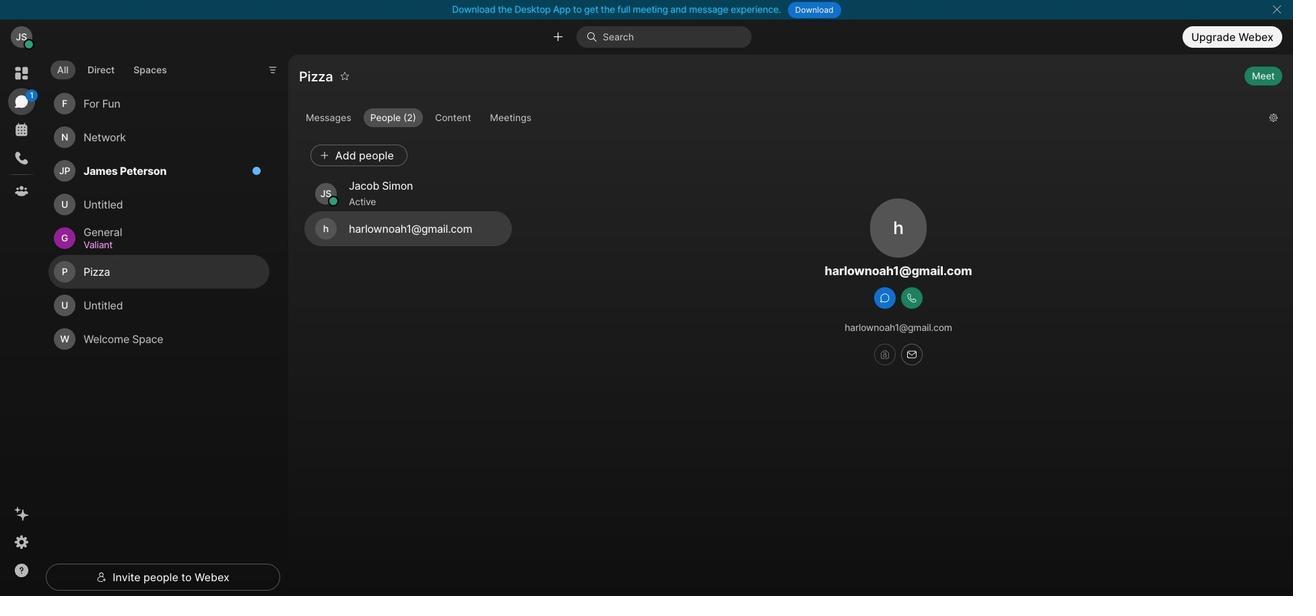 Task type: locate. For each thing, give the bounding box(es) containing it.
1 vertical spatial untitled list item
[[49, 289, 269, 323]]

general list item
[[49, 222, 269, 255]]

group
[[299, 108, 1259, 130]]

welcome space list item
[[49, 323, 269, 356]]

navigation
[[0, 55, 43, 597]]

valiant element
[[84, 238, 253, 253]]

untitled list item
[[49, 188, 269, 222], [49, 289, 269, 323]]

harlownoah1@gmail.com list item
[[304, 211, 512, 246]]

pizza list item
[[49, 255, 269, 289]]

cancel_16 image
[[1272, 4, 1283, 15]]

0 vertical spatial untitled list item
[[49, 188, 269, 222]]

new messages image
[[252, 166, 261, 176]]

network list item
[[49, 121, 269, 154]]

for fun list item
[[49, 87, 269, 121]]

untitled list item down valiant element
[[49, 289, 269, 323]]

2 untitled list item from the top
[[49, 289, 269, 323]]

untitled list item up valiant element
[[49, 188, 269, 222]]

tab list
[[47, 53, 177, 84]]



Task type: describe. For each thing, give the bounding box(es) containing it.
webex tab list
[[8, 60, 38, 205]]

james peterson, new messages list item
[[49, 154, 269, 188]]

1 untitled list item from the top
[[49, 188, 269, 222]]

jacob simonactive list item
[[304, 176, 512, 211]]

active element
[[349, 194, 501, 210]]



Task type: vqa. For each thing, say whether or not it's contained in the screenshot.
Appearance tab
no



